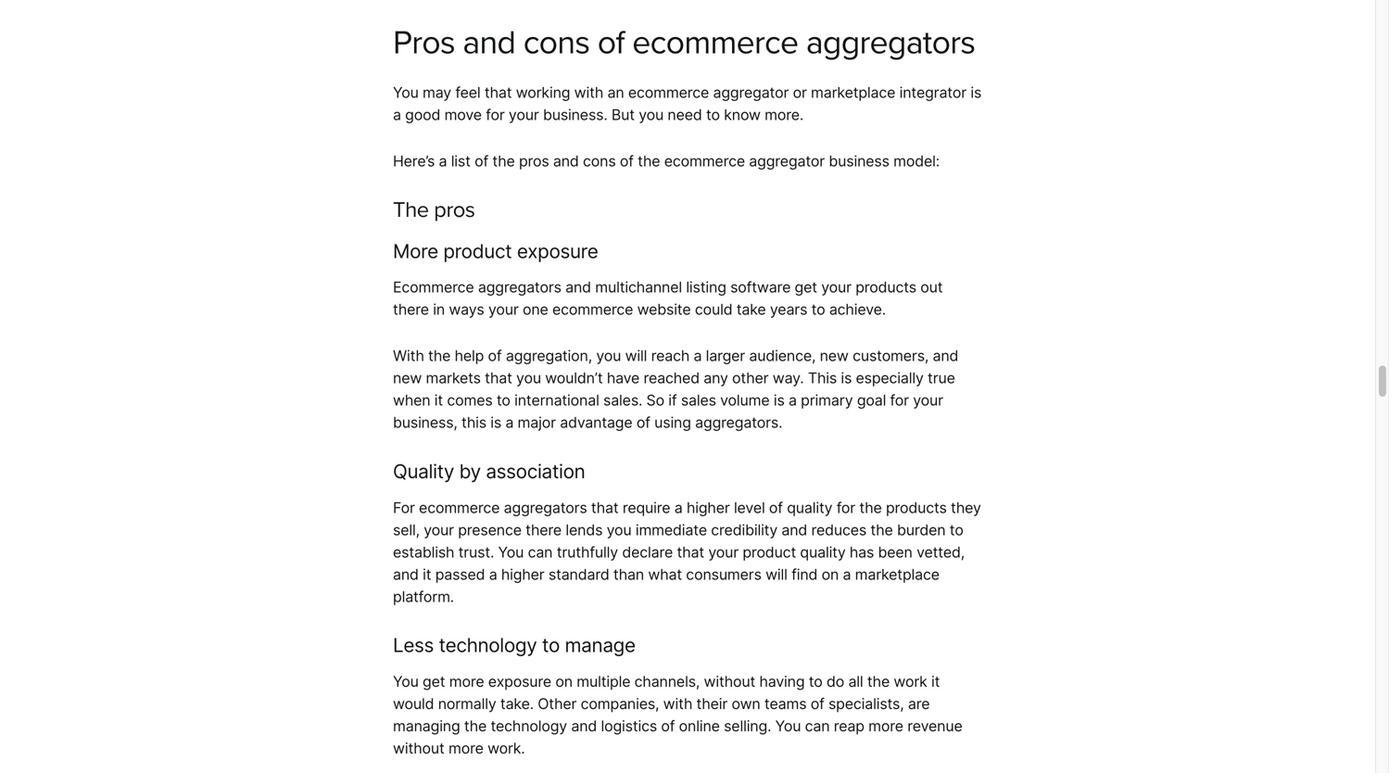 Task type: describe. For each thing, give the bounding box(es) containing it.
0 vertical spatial technology
[[439, 634, 537, 657]]

the up been
[[871, 521, 893, 539]]

exposure inside the 'you get more exposure on multiple channels, without having to do all the work it would normally take. other companies, with their own teams of specialists, are managing the technology and logistics of online selling. you can reap more revenue without more work.'
[[488, 673, 552, 691]]

ways
[[449, 300, 484, 319]]

to inside ecommerce aggregators and multichannel listing software get your products out there in ways your one ecommerce website could take years to achieve.
[[812, 300, 826, 319]]

business,
[[393, 413, 458, 432]]

so
[[647, 391, 665, 409]]

of right 'help'
[[488, 347, 502, 365]]

to inside with the help of aggregation, you will reach a larger audience, new customers, and new markets that you wouldn't have reached any other way. this is especially true when it comes to international sales. so if sales volume is a primary goal for your business, this is a major advantage of using aggregators.
[[497, 391, 511, 409]]

platform.
[[393, 588, 454, 606]]

and up feel
[[463, 23, 516, 62]]

reduces
[[812, 521, 867, 539]]

managing
[[393, 717, 460, 735]]

1 vertical spatial quality
[[800, 543, 846, 561]]

of inside the for ecommerce aggregators that require a higher level of quality for the products they sell, your presence there lends you immediate credibility and reduces the burden to establish trust. you can truthfully declare that your product quality has been vetted, and it passed a higher standard than what consumers will find on a marketplace platform.
[[769, 499, 783, 517]]

would
[[393, 695, 434, 713]]

0 vertical spatial exposure
[[517, 239, 598, 263]]

out
[[921, 278, 943, 296]]

will inside the for ecommerce aggregators that require a higher level of quality for the products they sell, your presence there lends you immediate credibility and reduces the burden to establish trust. you can truthfully declare that your product quality has been vetted, and it passed a higher standard than what consumers will find on a marketplace platform.
[[766, 565, 788, 583]]

their
[[697, 695, 728, 713]]

aggregation,
[[506, 347, 592, 365]]

more
[[393, 239, 438, 263]]

you inside the you may feel that working with an ecommerce aggregator or marketplace integrator is a good move for your business. but you need to know more.
[[393, 84, 419, 102]]

technology inside the 'you get more exposure on multiple channels, without having to do all the work it would normally take. other companies, with their own teams of specialists, are managing the technology and logistics of online selling. you can reap more revenue without more work.'
[[491, 717, 567, 735]]

business.
[[543, 106, 608, 124]]

selling.
[[724, 717, 772, 735]]

credibility
[[711, 521, 778, 539]]

and inside ecommerce aggregators and multichannel listing software get your products out there in ways your one ecommerce website could take years to achieve.
[[566, 278, 591, 296]]

an
[[608, 84, 624, 102]]

and up platform.
[[393, 565, 419, 583]]

your left one
[[488, 300, 519, 319]]

association
[[486, 460, 585, 483]]

sales.
[[603, 391, 643, 409]]

of up an
[[598, 23, 625, 62]]

has
[[850, 543, 874, 561]]

0 vertical spatial higher
[[687, 499, 730, 517]]

0 vertical spatial cons
[[523, 23, 590, 62]]

marketplace inside the for ecommerce aggregators that require a higher level of quality for the products they sell, your presence there lends you immediate credibility and reduces the burden to establish trust. you can truthfully declare that your product quality has been vetted, and it passed a higher standard than what consumers will find on a marketplace platform.
[[855, 565, 940, 583]]

ecommerce aggregators and multichannel listing software get your products out there in ways your one ecommerce website could take years to achieve.
[[393, 278, 943, 319]]

business
[[829, 152, 890, 170]]

to left manage
[[542, 634, 560, 657]]

may
[[423, 84, 451, 102]]

comes
[[447, 391, 493, 409]]

but
[[612, 106, 635, 124]]

primary
[[801, 391, 853, 409]]

normally
[[438, 695, 497, 713]]

ecommerce inside the for ecommerce aggregators that require a higher level of quality for the products they sell, your presence there lends you immediate credibility and reduces the burden to establish trust. you can truthfully declare that your product quality has been vetted, and it passed a higher standard than what consumers will find on a marketplace platform.
[[419, 499, 500, 517]]

by
[[459, 460, 481, 483]]

more.
[[765, 106, 804, 124]]

this
[[808, 369, 837, 387]]

establish
[[393, 543, 454, 561]]

the inside with the help of aggregation, you will reach a larger audience, new customers, and new markets that you wouldn't have reached any other way. this is especially true when it comes to international sales. so if sales volume is a primary goal for your business, this is a major advantage of using aggregators.
[[428, 347, 451, 365]]

0 vertical spatial quality
[[787, 499, 833, 517]]

quality
[[393, 460, 454, 483]]

one
[[523, 300, 548, 319]]

move
[[445, 106, 482, 124]]

take.
[[501, 695, 534, 713]]

of down but
[[620, 152, 634, 170]]

truthfully
[[557, 543, 618, 561]]

more product exposure
[[393, 239, 598, 263]]

is inside the you may feel that working with an ecommerce aggregator or marketplace integrator is a good move for your business. but you need to know more.
[[971, 84, 982, 102]]

0 vertical spatial aggregators
[[806, 23, 975, 62]]

you inside the you may feel that working with an ecommerce aggregator or marketplace integrator is a good move for your business. but you need to know more.
[[639, 106, 664, 124]]

multichannel
[[595, 278, 682, 296]]

international
[[515, 391, 599, 409]]

your inside with the help of aggregation, you will reach a larger audience, new customers, and new markets that you wouldn't have reached any other way. this is especially true when it comes to international sales. so if sales volume is a primary goal for your business, this is a major advantage of using aggregators.
[[913, 391, 944, 409]]

the
[[393, 196, 429, 223]]

less
[[393, 634, 434, 657]]

sales
[[681, 391, 716, 409]]

work
[[894, 673, 928, 691]]

list
[[451, 152, 471, 170]]

you up would
[[393, 673, 419, 691]]

0 vertical spatial more
[[449, 673, 484, 691]]

0 vertical spatial without
[[704, 673, 756, 691]]

your up achieve.
[[822, 278, 852, 296]]

reach
[[651, 347, 690, 365]]

products inside the for ecommerce aggregators that require a higher level of quality for the products they sell, your presence there lends you immediate credibility and reduces the burden to establish trust. you can truthfully declare that your product quality has been vetted, and it passed a higher standard than what consumers will find on a marketplace platform.
[[886, 499, 947, 517]]

a down trust.
[[489, 565, 497, 583]]

1 horizontal spatial pros
[[519, 152, 549, 170]]

true
[[928, 369, 956, 387]]

level
[[734, 499, 765, 517]]

reap
[[834, 717, 865, 735]]

2 vertical spatial more
[[449, 739, 484, 757]]

work.
[[488, 739, 525, 757]]

than
[[614, 565, 644, 583]]

pros
[[393, 23, 455, 62]]

for
[[393, 499, 415, 517]]

aggregators inside the for ecommerce aggregators that require a higher level of quality for the products they sell, your presence there lends you immediate credibility and reduces the burden to establish trust. you can truthfully declare that your product quality has been vetted, and it passed a higher standard than what consumers will find on a marketplace platform.
[[504, 499, 587, 517]]

wouldn't
[[545, 369, 603, 387]]

sell,
[[393, 521, 420, 539]]

your inside the you may feel that working with an ecommerce aggregator or marketplace integrator is a good move for your business. but you need to know more.
[[509, 106, 539, 124]]

do
[[827, 673, 845, 691]]

a left list
[[439, 152, 447, 170]]

other
[[538, 695, 577, 713]]

feel
[[455, 84, 481, 102]]

ecommerce inside the you may feel that working with an ecommerce aggregator or marketplace integrator is a good move for your business. but you need to know more.
[[628, 84, 709, 102]]

can inside the 'you get more exposure on multiple channels, without having to do all the work it would normally take. other companies, with their own teams of specialists, are managing the technology and logistics of online selling. you can reap more revenue without more work.'
[[805, 717, 830, 735]]

have
[[607, 369, 640, 387]]

major
[[518, 413, 556, 432]]

model:
[[894, 152, 940, 170]]

achieve.
[[830, 300, 886, 319]]

of left "online"
[[661, 717, 675, 735]]

that down immediate
[[677, 543, 705, 561]]

ecommerce up the you may feel that working with an ecommerce aggregator or marketplace integrator is a good move for your business. but you need to know more.
[[632, 23, 798, 62]]

find
[[792, 565, 818, 583]]

manage
[[565, 634, 636, 657]]

marketplace inside the you may feel that working with an ecommerce aggregator or marketplace integrator is a good move for your business. but you need to know more.
[[811, 84, 896, 102]]

a inside the you may feel that working with an ecommerce aggregator or marketplace integrator is a good move for your business. but you need to know more.
[[393, 106, 401, 124]]

of right list
[[475, 152, 489, 170]]

or
[[793, 84, 807, 102]]

logistics
[[601, 717, 657, 735]]

that inside with the help of aggregation, you will reach a larger audience, new customers, and new markets that you wouldn't have reached any other way. this is especially true when it comes to international sales. so if sales volume is a primary goal for your business, this is a major advantage of using aggregators.
[[485, 369, 512, 387]]

and inside with the help of aggregation, you will reach a larger audience, new customers, and new markets that you wouldn't have reached any other way. this is especially true when it comes to international sales. so if sales volume is a primary goal for your business, this is a major advantage of using aggregators.
[[933, 347, 959, 365]]

channels,
[[635, 673, 700, 691]]

goal
[[857, 391, 886, 409]]

to inside the 'you get more exposure on multiple channels, without having to do all the work it would normally take. other companies, with their own teams of specialists, are managing the technology and logistics of online selling. you can reap more revenue without more work.'
[[809, 673, 823, 691]]

products inside ecommerce aggregators and multichannel listing software get your products out there in ways your one ecommerce website could take years to achieve.
[[856, 278, 917, 296]]

listing
[[686, 278, 727, 296]]

other
[[732, 369, 769, 387]]

in
[[433, 300, 445, 319]]

this
[[462, 413, 487, 432]]

online
[[679, 717, 720, 735]]

help
[[455, 347, 484, 365]]



Task type: locate. For each thing, give the bounding box(es) containing it.
1 vertical spatial get
[[423, 673, 445, 691]]

ecommerce
[[393, 278, 474, 296]]

it up business,
[[435, 391, 443, 409]]

having
[[760, 673, 805, 691]]

0 horizontal spatial will
[[625, 347, 647, 365]]

on inside the for ecommerce aggregators that require a higher level of quality for the products they sell, your presence there lends you immediate credibility and reduces the burden to establish trust. you can truthfully declare that your product quality has been vetted, and it passed a higher standard than what consumers will find on a marketplace platform.
[[822, 565, 839, 583]]

0 vertical spatial new
[[820, 347, 849, 365]]

for up reduces
[[837, 499, 856, 517]]

there left in
[[393, 300, 429, 319]]

audience,
[[749, 347, 816, 365]]

products up burden
[[886, 499, 947, 517]]

1 vertical spatial higher
[[501, 565, 545, 583]]

1 horizontal spatial can
[[805, 717, 830, 735]]

what
[[648, 565, 682, 583]]

the up markets
[[428, 347, 451, 365]]

product up the ecommerce
[[443, 239, 512, 263]]

0 horizontal spatial higher
[[501, 565, 545, 583]]

lends
[[566, 521, 603, 539]]

1 vertical spatial there
[[526, 521, 562, 539]]

higher left level
[[687, 499, 730, 517]]

there inside ecommerce aggregators and multichannel listing software get your products out there in ways your one ecommerce website could take years to achieve.
[[393, 300, 429, 319]]

2 horizontal spatial for
[[890, 391, 909, 409]]

working
[[516, 84, 570, 102]]

1 vertical spatial can
[[805, 717, 830, 735]]

quality down reduces
[[800, 543, 846, 561]]

ecommerce down multichannel
[[552, 300, 633, 319]]

marketplace right or
[[811, 84, 896, 102]]

you may feel that working with an ecommerce aggregator or marketplace integrator is a good move for your business. but you need to know more.
[[393, 84, 982, 124]]

with down channels,
[[663, 695, 693, 713]]

1 vertical spatial exposure
[[488, 673, 552, 691]]

here's
[[393, 152, 435, 170]]

your up consumers
[[709, 543, 739, 561]]

that up comes
[[485, 369, 512, 387]]

quality
[[787, 499, 833, 517], [800, 543, 846, 561]]

ecommerce up presence
[[419, 499, 500, 517]]

can inside the for ecommerce aggregators that require a higher level of quality for the products they sell, your presence there lends you immediate credibility and reduces the burden to establish trust. you can truthfully declare that your product quality has been vetted, and it passed a higher standard than what consumers will find on a marketplace platform.
[[528, 543, 553, 561]]

to left do
[[809, 673, 823, 691]]

you down teams
[[776, 717, 801, 735]]

here's a list of the pros and cons of the ecommerce aggregator business model:
[[393, 152, 944, 170]]

product
[[443, 239, 512, 263], [743, 543, 796, 561]]

1 vertical spatial on
[[556, 673, 573, 691]]

to down they
[[950, 521, 964, 539]]

you up good
[[393, 84, 419, 102]]

are
[[908, 695, 930, 713]]

pros
[[519, 152, 549, 170], [434, 196, 475, 223]]

1 horizontal spatial without
[[704, 673, 756, 691]]

the up reduces
[[860, 499, 882, 517]]

more up 'normally'
[[449, 673, 484, 691]]

there
[[393, 300, 429, 319], [526, 521, 562, 539]]

aggregator
[[713, 84, 789, 102], [749, 152, 825, 170]]

with
[[393, 347, 424, 365]]

of down so
[[637, 413, 651, 432]]

a left good
[[393, 106, 401, 124]]

0 horizontal spatial new
[[393, 369, 422, 387]]

to inside the for ecommerce aggregators that require a higher level of quality for the products they sell, your presence there lends you immediate credibility and reduces the burden to establish trust. you can truthfully declare that your product quality has been vetted, and it passed a higher standard than what consumers will find on a marketplace platform.
[[950, 521, 964, 539]]

good
[[405, 106, 441, 124]]

you
[[393, 84, 419, 102], [498, 543, 524, 561], [393, 673, 419, 691], [776, 717, 801, 735]]

0 vertical spatial it
[[435, 391, 443, 409]]

1 vertical spatial cons
[[583, 152, 616, 170]]

1 vertical spatial product
[[743, 543, 796, 561]]

1 vertical spatial will
[[766, 565, 788, 583]]

exposure
[[517, 239, 598, 263], [488, 673, 552, 691]]

1 vertical spatial for
[[890, 391, 909, 409]]

of right teams
[[811, 695, 825, 713]]

with inside the you may feel that working with an ecommerce aggregator or marketplace integrator is a good move for your business. but you need to know more.
[[574, 84, 604, 102]]

to
[[706, 106, 720, 124], [812, 300, 826, 319], [497, 391, 511, 409], [950, 521, 964, 539], [542, 634, 560, 657], [809, 673, 823, 691]]

quality up reduces
[[787, 499, 833, 517]]

0 horizontal spatial product
[[443, 239, 512, 263]]

for ecommerce aggregators that require a higher level of quality for the products they sell, your presence there lends you immediate credibility and reduces the burden to establish trust. you can truthfully declare that your product quality has been vetted, and it passed a higher standard than what consumers will find on a marketplace platform.
[[393, 499, 981, 606]]

for inside the you may feel that working with an ecommerce aggregator or marketplace integrator is a good move for your business. but you need to know more.
[[486, 106, 505, 124]]

on inside the 'you get more exposure on multiple channels, without having to do all the work it would normally take. other companies, with their own teams of specialists, are managing the technology and logistics of online selling. you can reap more revenue without more work.'
[[556, 673, 573, 691]]

1 horizontal spatial get
[[795, 278, 818, 296]]

1 vertical spatial aggregators
[[478, 278, 562, 296]]

0 vertical spatial pros
[[519, 152, 549, 170]]

way.
[[773, 369, 804, 387]]

you right the lends
[[607, 521, 632, 539]]

for down especially
[[890, 391, 909, 409]]

you
[[639, 106, 664, 124], [596, 347, 621, 365], [516, 369, 541, 387], [607, 521, 632, 539]]

specialists,
[[829, 695, 904, 713]]

0 horizontal spatial it
[[423, 565, 431, 583]]

and down business.
[[553, 152, 579, 170]]

if
[[669, 391, 677, 409]]

ecommerce inside ecommerce aggregators and multichannel listing software get your products out there in ways your one ecommerce website could take years to achieve.
[[552, 300, 633, 319]]

volume
[[720, 391, 770, 409]]

it inside the for ecommerce aggregators that require a higher level of quality for the products they sell, your presence there lends you immediate credibility and reduces the burden to establish trust. you can truthfully declare that your product quality has been vetted, and it passed a higher standard than what consumers will find on a marketplace platform.
[[423, 565, 431, 583]]

revenue
[[908, 717, 963, 735]]

there left the lends
[[526, 521, 562, 539]]

a
[[393, 106, 401, 124], [439, 152, 447, 170], [694, 347, 702, 365], [789, 391, 797, 409], [506, 413, 514, 432], [675, 499, 683, 517], [489, 565, 497, 583], [843, 565, 851, 583]]

1 vertical spatial it
[[423, 565, 431, 583]]

0 vertical spatial get
[[795, 278, 818, 296]]

ecommerce down need
[[664, 152, 745, 170]]

cons down but
[[583, 152, 616, 170]]

ecommerce
[[632, 23, 798, 62], [628, 84, 709, 102], [664, 152, 745, 170], [552, 300, 633, 319], [419, 499, 500, 517]]

product down credibility
[[743, 543, 796, 561]]

that up the lends
[[591, 499, 619, 517]]

2 vertical spatial for
[[837, 499, 856, 517]]

with
[[574, 84, 604, 102], [663, 695, 693, 713]]

0 horizontal spatial without
[[393, 739, 445, 757]]

that inside the you may feel that working with an ecommerce aggregator or marketplace integrator is a good move for your business. but you need to know more.
[[485, 84, 512, 102]]

multiple
[[577, 673, 631, 691]]

is
[[971, 84, 982, 102], [841, 369, 852, 387], [774, 391, 785, 409], [491, 413, 502, 432]]

aggregator down more.
[[749, 152, 825, 170]]

you inside the for ecommerce aggregators that require a higher level of quality for the products they sell, your presence there lends you immediate credibility and reduces the burden to establish trust. you can truthfully declare that your product quality has been vetted, and it passed a higher standard than what consumers will find on a marketplace platform.
[[607, 521, 632, 539]]

0 horizontal spatial get
[[423, 673, 445, 691]]

the
[[493, 152, 515, 170], [638, 152, 660, 170], [428, 347, 451, 365], [860, 499, 882, 517], [871, 521, 893, 539], [868, 673, 890, 691], [464, 717, 487, 735]]

0 horizontal spatial pros
[[434, 196, 475, 223]]

with the help of aggregation, you will reach a larger audience, new customers, and new markets that you wouldn't have reached any other way. this is especially true when it comes to international sales. so if sales volume is a primary goal for your business, this is a major advantage of using aggregators.
[[393, 347, 959, 432]]

1 horizontal spatial with
[[663, 695, 693, 713]]

1 vertical spatial without
[[393, 739, 445, 757]]

exposure up one
[[517, 239, 598, 263]]

will
[[625, 347, 647, 365], [766, 565, 788, 583]]

with inside the 'you get more exposure on multiple channels, without having to do all the work it would normally take. other companies, with their own teams of specialists, are managing the technology and logistics of online selling. you can reap more revenue without more work.'
[[663, 695, 693, 713]]

your up 'establish'
[[424, 521, 454, 539]]

get inside the 'you get more exposure on multiple channels, without having to do all the work it would normally take. other companies, with their own teams of specialists, are managing the technology and logistics of online selling. you can reap more revenue without more work.'
[[423, 673, 445, 691]]

all
[[849, 673, 864, 691]]

without up own
[[704, 673, 756, 691]]

for right move
[[486, 106, 505, 124]]

get inside ecommerce aggregators and multichannel listing software get your products out there in ways your one ecommerce website could take years to achieve.
[[795, 278, 818, 296]]

and inside the 'you get more exposure on multiple channels, without having to do all the work it would normally take. other companies, with their own teams of specialists, are managing the technology and logistics of online selling. you can reap more revenue without more work.'
[[571, 717, 597, 735]]

without down managing
[[393, 739, 445, 757]]

larger
[[706, 347, 745, 365]]

and left multichannel
[[566, 278, 591, 296]]

require
[[623, 499, 671, 517]]

presence
[[458, 521, 522, 539]]

on right find
[[822, 565, 839, 583]]

the right all
[[868, 673, 890, 691]]

aggregator up know
[[713, 84, 789, 102]]

aggregator inside the you may feel that working with an ecommerce aggregator or marketplace integrator is a good move for your business. but you need to know more.
[[713, 84, 789, 102]]

to right comes
[[497, 391, 511, 409]]

technology down the take.
[[491, 717, 567, 735]]

1 vertical spatial aggregator
[[749, 152, 825, 170]]

2 horizontal spatial it
[[932, 673, 940, 691]]

it inside the 'you get more exposure on multiple channels, without having to do all the work it would normally take. other companies, with their own teams of specialists, are managing the technology and logistics of online selling. you can reap more revenue without more work.'
[[932, 673, 940, 691]]

get
[[795, 278, 818, 296], [423, 673, 445, 691]]

1 horizontal spatial there
[[526, 521, 562, 539]]

your down true
[[913, 391, 944, 409]]

especially
[[856, 369, 924, 387]]

quality by association
[[393, 460, 585, 483]]

product inside the for ecommerce aggregators that require a higher level of quality for the products they sell, your presence there lends you immediate credibility and reduces the burden to establish trust. you can truthfully declare that your product quality has been vetted, and it passed a higher standard than what consumers will find on a marketplace platform.
[[743, 543, 796, 561]]

aggregators inside ecommerce aggregators and multichannel listing software get your products out there in ways your one ecommerce website could take years to achieve.
[[478, 278, 562, 296]]

passed
[[435, 565, 485, 583]]

0 horizontal spatial can
[[528, 543, 553, 561]]

customers,
[[853, 347, 929, 365]]

website
[[637, 300, 691, 319]]

markets
[[426, 369, 481, 387]]

ecommerce up need
[[628, 84, 709, 102]]

for inside the for ecommerce aggregators that require a higher level of quality for the products they sell, your presence there lends you immediate credibility and reduces the burden to establish trust. you can truthfully declare that your product quality has been vetted, and it passed a higher standard than what consumers will find on a marketplace platform.
[[837, 499, 856, 517]]

years
[[770, 300, 808, 319]]

a up immediate
[[675, 499, 683, 517]]

0 vertical spatial with
[[574, 84, 604, 102]]

more left work.
[[449, 739, 484, 757]]

new down the with
[[393, 369, 422, 387]]

products
[[856, 278, 917, 296], [886, 499, 947, 517]]

that
[[485, 84, 512, 102], [485, 369, 512, 387], [591, 499, 619, 517], [677, 543, 705, 561]]

you get more exposure on multiple channels, without having to do all the work it would normally take. other companies, with their own teams of specialists, are managing the technology and logistics of online selling. you can reap more revenue without more work.
[[393, 673, 963, 757]]

1 horizontal spatial new
[[820, 347, 849, 365]]

0 vertical spatial product
[[443, 239, 512, 263]]

0 vertical spatial can
[[528, 543, 553, 561]]

products up achieve.
[[856, 278, 917, 296]]

a right reach
[[694, 347, 702, 365]]

1 horizontal spatial product
[[743, 543, 796, 561]]

0 vertical spatial products
[[856, 278, 917, 296]]

1 horizontal spatial it
[[435, 391, 443, 409]]

there inside the for ecommerce aggregators that require a higher level of quality for the products they sell, your presence there lends you immediate credibility and reduces the burden to establish trust. you can truthfully declare that your product quality has been vetted, and it passed a higher standard than what consumers will find on a marketplace platform.
[[526, 521, 562, 539]]

on up other
[[556, 673, 573, 691]]

will inside with the help of aggregation, you will reach a larger audience, new customers, and new markets that you wouldn't have reached any other way. this is especially true when it comes to international sales. so if sales volume is a primary goal for your business, this is a major advantage of using aggregators.
[[625, 347, 647, 365]]

0 horizontal spatial there
[[393, 300, 429, 319]]

it down 'establish'
[[423, 565, 431, 583]]

for inside with the help of aggregation, you will reach a larger audience, new customers, and new markets that you wouldn't have reached any other way. this is especially true when it comes to international sales. so if sales volume is a primary goal for your business, this is a major advantage of using aggregators.
[[890, 391, 909, 409]]

1 vertical spatial more
[[869, 717, 904, 735]]

it inside with the help of aggregation, you will reach a larger audience, new customers, and new markets that you wouldn't have reached any other way. this is especially true when it comes to international sales. so if sales volume is a primary goal for your business, this is a major advantage of using aggregators.
[[435, 391, 443, 409]]

could
[[695, 300, 733, 319]]

0 vertical spatial on
[[822, 565, 839, 583]]

can
[[528, 543, 553, 561], [805, 717, 830, 735]]

of right level
[[769, 499, 783, 517]]

0 vertical spatial there
[[393, 300, 429, 319]]

technology up 'normally'
[[439, 634, 537, 657]]

1 vertical spatial technology
[[491, 717, 567, 735]]

1 vertical spatial new
[[393, 369, 422, 387]]

a down the has
[[843, 565, 851, 583]]

advantage
[[560, 413, 633, 432]]

take
[[737, 300, 766, 319]]

with up business.
[[574, 84, 604, 102]]

cons up working
[[523, 23, 590, 62]]

to right need
[[706, 106, 720, 124]]

the right list
[[493, 152, 515, 170]]

you down aggregation,
[[516, 369, 541, 387]]

new up this
[[820, 347, 849, 365]]

higher
[[687, 499, 730, 517], [501, 565, 545, 583]]

you down presence
[[498, 543, 524, 561]]

aggregators up one
[[478, 278, 562, 296]]

1 horizontal spatial on
[[822, 565, 839, 583]]

2 vertical spatial aggregators
[[504, 499, 587, 517]]

aggregators down association on the left bottom of page
[[504, 499, 587, 517]]

on
[[822, 565, 839, 583], [556, 673, 573, 691]]

marketplace
[[811, 84, 896, 102], [855, 565, 940, 583]]

aggregators up integrator
[[806, 23, 975, 62]]

0 vertical spatial aggregator
[[713, 84, 789, 102]]

0 vertical spatial will
[[625, 347, 647, 365]]

and down other
[[571, 717, 597, 735]]

will up have
[[625, 347, 647, 365]]

1 vertical spatial products
[[886, 499, 947, 517]]

get up would
[[423, 673, 445, 691]]

it right 'work'
[[932, 673, 940, 691]]

the pros
[[393, 196, 475, 223]]

0 horizontal spatial for
[[486, 106, 505, 124]]

you right but
[[639, 106, 664, 124]]

can left the reap in the bottom of the page
[[805, 717, 830, 735]]

less technology to manage
[[393, 634, 636, 657]]

can up standard
[[528, 543, 553, 561]]

1 vertical spatial pros
[[434, 196, 475, 223]]

0 vertical spatial marketplace
[[811, 84, 896, 102]]

1 horizontal spatial for
[[837, 499, 856, 517]]

standard
[[549, 565, 610, 583]]

0 horizontal spatial with
[[574, 84, 604, 102]]

to right years
[[812, 300, 826, 319]]

the down the you may feel that working with an ecommerce aggregator or marketplace integrator is a good move for your business. but you need to know more.
[[638, 152, 660, 170]]

you inside the for ecommerce aggregators that require a higher level of quality for the products they sell, your presence there lends you immediate credibility and reduces the burden to establish trust. you can truthfully declare that your product quality has been vetted, and it passed a higher standard than what consumers will find on a marketplace platform.
[[498, 543, 524, 561]]

when
[[393, 391, 431, 409]]

1 horizontal spatial higher
[[687, 499, 730, 517]]

and left reduces
[[782, 521, 808, 539]]

a down way.
[[789, 391, 797, 409]]

marketplace down been
[[855, 565, 940, 583]]

your down working
[[509, 106, 539, 124]]

teams
[[765, 695, 807, 713]]

you up have
[[596, 347, 621, 365]]

1 vertical spatial with
[[663, 695, 693, 713]]

the down 'normally'
[[464, 717, 487, 735]]

2 vertical spatial it
[[932, 673, 940, 691]]

integrator
[[900, 84, 967, 102]]

get up years
[[795, 278, 818, 296]]

1 vertical spatial marketplace
[[855, 565, 940, 583]]

own
[[732, 695, 761, 713]]

1 horizontal spatial will
[[766, 565, 788, 583]]

for
[[486, 106, 505, 124], [890, 391, 909, 409], [837, 499, 856, 517]]

0 vertical spatial for
[[486, 106, 505, 124]]

will left find
[[766, 565, 788, 583]]

any
[[704, 369, 728, 387]]

more down specialists,
[[869, 717, 904, 735]]

immediate
[[636, 521, 707, 539]]

declare
[[622, 543, 673, 561]]

0 horizontal spatial on
[[556, 673, 573, 691]]

a left major
[[506, 413, 514, 432]]

and up true
[[933, 347, 959, 365]]

to inside the you may feel that working with an ecommerce aggregator or marketplace integrator is a good move for your business. but you need to know more.
[[706, 106, 720, 124]]

pros right the at the top left
[[434, 196, 475, 223]]

vetted,
[[917, 543, 965, 561]]



Task type: vqa. For each thing, say whether or not it's contained in the screenshot.
that in You may feel that working with an ecommerce aggregator or marketplace integrator is a good move for your business. But you need to know more.
yes



